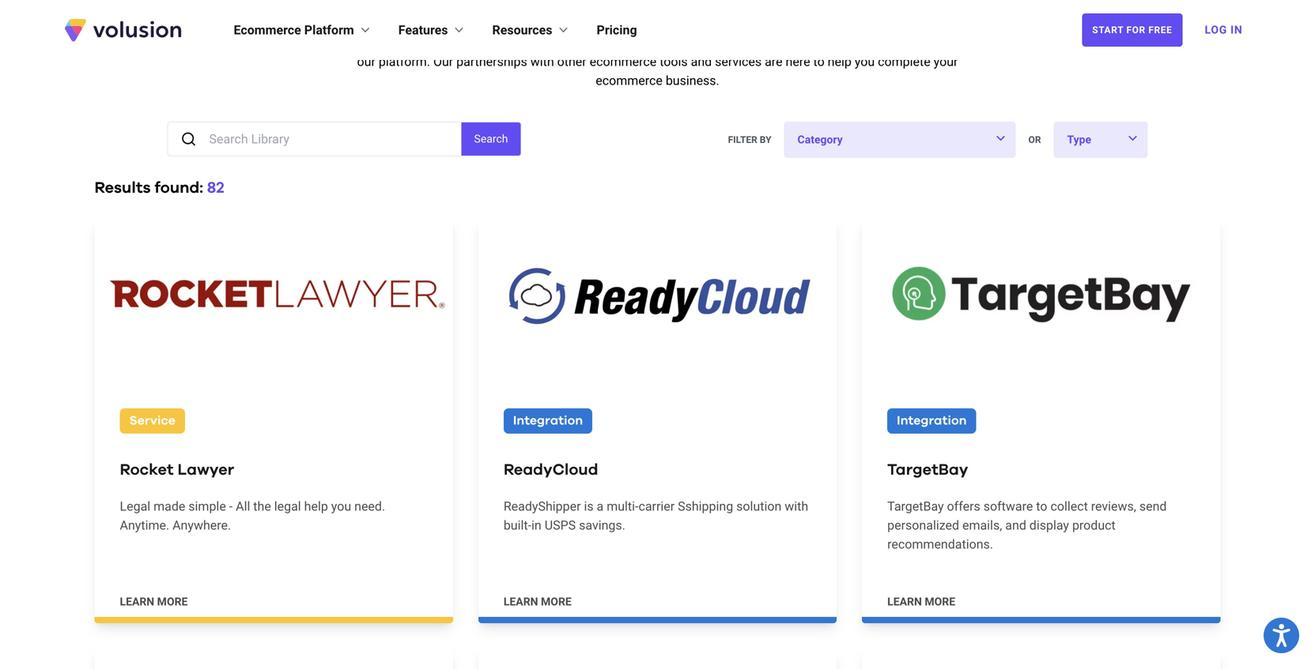 Task type: locate. For each thing, give the bounding box(es) containing it.
1 vertical spatial you
[[331, 499, 351, 514]]

2 targetbay from the top
[[888, 499, 944, 514]]

1 as from the left
[[727, 35, 740, 50]]

ecommerce down tools
[[596, 73, 663, 88]]

1 vertical spatial targetbay
[[888, 499, 944, 514]]

is
[[584, 499, 594, 514]]

ecommerce platform button
[[234, 21, 373, 40]]

1 vertical spatial solution
[[736, 499, 782, 514]]

legal
[[274, 499, 301, 514]]

1 targetbay from the top
[[888, 463, 969, 478]]

1 horizontal spatial more
[[541, 596, 572, 609]]

strives
[[383, 35, 421, 50]]

volusion
[[331, 35, 380, 50]]

0 vertical spatial ecommerce
[[582, 35, 648, 50]]

to up our
[[424, 35, 435, 50]]

ecommerce right box
[[582, 35, 648, 50]]

0 horizontal spatial and
[[691, 54, 712, 69]]

1 horizontal spatial with
[[700, 35, 724, 50]]

solution up tools
[[652, 35, 697, 50]]

targetbay
[[888, 463, 969, 478], [888, 499, 944, 514]]

2 as from the left
[[827, 35, 840, 50]]

learn more button
[[120, 595, 188, 611], [504, 595, 572, 611], [888, 595, 956, 611]]

targetbay up offers
[[888, 463, 969, 478]]

learn more button down "anytime."
[[120, 595, 188, 611]]

free
[[1149, 25, 1173, 36]]

2 horizontal spatial more
[[925, 596, 956, 609]]

and down software
[[1006, 518, 1027, 533]]

3 learn more button from the left
[[888, 595, 956, 611]]

other
[[557, 54, 587, 69]]

1 integration from the left
[[513, 415, 583, 428]]

0 vertical spatial and
[[691, 54, 712, 69]]

2 horizontal spatial learn more button
[[888, 595, 956, 611]]

integration for targetbay
[[897, 415, 967, 428]]

reviews,
[[1091, 499, 1137, 514]]

learn down recommendations.
[[888, 596, 922, 609]]

the-
[[537, 35, 558, 50]]

volusion strives to provide an out-of-the-box ecommerce solution with as many features as we can manage built into our platform. our partnerships with other ecommerce tools and services are here to help you complete your ecommerce business.
[[331, 35, 984, 88]]

to inside targetbay offers software to collect reviews, send personalized emails, and display product recommendations.
[[1036, 499, 1048, 514]]

to right here
[[814, 54, 825, 69]]

our
[[357, 54, 376, 69]]

2 horizontal spatial learn
[[888, 596, 922, 609]]

1 vertical spatial ecommerce
[[590, 54, 657, 69]]

2 vertical spatial with
[[785, 499, 809, 514]]

learn more button down in
[[504, 595, 572, 611]]

1 learn more button from the left
[[120, 595, 188, 611]]

display
[[1030, 518, 1069, 533]]

2 horizontal spatial with
[[785, 499, 809, 514]]

for
[[1127, 25, 1146, 36]]

in
[[1231, 23, 1243, 36]]

2 vertical spatial ecommerce
[[596, 73, 663, 88]]

0 vertical spatial help
[[828, 54, 852, 69]]

start for free
[[1093, 25, 1173, 36]]

1 more from the left
[[157, 596, 188, 609]]

0 horizontal spatial more
[[157, 596, 188, 609]]

readycloud image
[[478, 218, 837, 371]]

search
[[474, 132, 508, 146]]

or
[[1029, 134, 1041, 146]]

learn more down in
[[504, 596, 572, 609]]

filter
[[728, 134, 758, 146]]

multi-
[[607, 499, 639, 514]]

0 horizontal spatial with
[[530, 54, 554, 69]]

ecommerce down 'pricing' link
[[590, 54, 657, 69]]

1 horizontal spatial and
[[1006, 518, 1027, 533]]

sshipping
[[678, 499, 733, 514]]

help down we
[[828, 54, 852, 69]]

3 more from the left
[[925, 596, 956, 609]]

send
[[1140, 499, 1167, 514]]

integration
[[513, 415, 583, 428], [897, 415, 967, 428]]

1 vertical spatial help
[[304, 499, 328, 514]]

0 vertical spatial with
[[700, 35, 724, 50]]

1 horizontal spatial you
[[855, 54, 875, 69]]

1 horizontal spatial integration
[[897, 415, 967, 428]]

open accessibe: accessibility options, statement and help image
[[1273, 625, 1291, 648]]

we
[[843, 35, 860, 50]]

1 learn more from the left
[[120, 596, 188, 609]]

2 integration from the left
[[897, 415, 967, 428]]

solution
[[652, 35, 697, 50], [736, 499, 782, 514]]

services
[[715, 54, 762, 69]]

rocket
[[120, 463, 174, 478]]

82
[[207, 180, 224, 196]]

1 vertical spatial to
[[814, 54, 825, 69]]

learn down "anytime."
[[120, 596, 154, 609]]

0 horizontal spatial integration
[[513, 415, 583, 428]]

targetbay for targetbay
[[888, 463, 969, 478]]

learn more button down recommendations.
[[888, 595, 956, 611]]

1 learn from the left
[[120, 596, 154, 609]]

you
[[855, 54, 875, 69], [331, 499, 351, 514]]

recommendations.
[[888, 537, 993, 552]]

learn down built- at the bottom left of the page
[[504, 596, 538, 609]]

with inside 'readyshipper is a multi-carrier sshipping solution with built-in usps savings.'
[[785, 499, 809, 514]]

0 horizontal spatial solution
[[652, 35, 697, 50]]

pricing link
[[597, 21, 637, 40]]

to up display
[[1036, 499, 1048, 514]]

learn for targetbay
[[888, 596, 922, 609]]

1 vertical spatial with
[[530, 54, 554, 69]]

learn more down "anytime."
[[120, 596, 188, 609]]

2 horizontal spatial to
[[1036, 499, 1048, 514]]

ecommerce
[[582, 35, 648, 50], [590, 54, 657, 69], [596, 73, 663, 88]]

out-
[[500, 35, 522, 50]]

0 vertical spatial targetbay
[[888, 463, 969, 478]]

2 horizontal spatial learn more
[[888, 596, 956, 609]]

help
[[828, 54, 852, 69], [304, 499, 328, 514]]

2 more from the left
[[541, 596, 572, 609]]

results
[[95, 180, 151, 196]]

2 learn from the left
[[504, 596, 538, 609]]

as
[[727, 35, 740, 50], [827, 35, 840, 50]]

our
[[433, 54, 453, 69]]

3 learn more from the left
[[888, 596, 956, 609]]

0 horizontal spatial learn more
[[120, 596, 188, 609]]

anytime.
[[120, 518, 169, 533]]

to
[[424, 35, 435, 50], [814, 54, 825, 69], [1036, 499, 1048, 514]]

learn more
[[120, 596, 188, 609], [504, 596, 572, 609], [888, 596, 956, 609]]

platform
[[304, 23, 354, 38]]

anywhere.
[[173, 518, 231, 533]]

solution right sshipping
[[736, 499, 782, 514]]

integration for readycloud
[[513, 415, 583, 428]]

usps
[[545, 518, 576, 533]]

results found: 82
[[95, 180, 224, 196]]

1 horizontal spatial solution
[[736, 499, 782, 514]]

savings.
[[579, 518, 626, 533]]

emails,
[[963, 518, 1002, 533]]

need.
[[354, 499, 385, 514]]

0 horizontal spatial you
[[331, 499, 351, 514]]

1 horizontal spatial learn more button
[[504, 595, 572, 611]]

with
[[700, 35, 724, 50], [530, 54, 554, 69], [785, 499, 809, 514]]

1 horizontal spatial learn more
[[504, 596, 572, 609]]

learn more for targetbay
[[888, 596, 956, 609]]

as left we
[[827, 35, 840, 50]]

and up business.
[[691, 54, 712, 69]]

and
[[691, 54, 712, 69], [1006, 518, 1027, 533]]

2 learn more button from the left
[[504, 595, 572, 611]]

you left need.
[[331, 499, 351, 514]]

0 vertical spatial solution
[[652, 35, 697, 50]]

more for rocket lawyer
[[157, 596, 188, 609]]

1 vertical spatial and
[[1006, 518, 1027, 533]]

1 horizontal spatial as
[[827, 35, 840, 50]]

ecommerce
[[234, 23, 301, 38]]

1 horizontal spatial help
[[828, 54, 852, 69]]

made
[[154, 499, 185, 514]]

readycloud
[[504, 463, 598, 478]]

legal made simple - all the legal help you need. anytime. anywhere.
[[120, 499, 385, 533]]

targetbay up 'personalized'
[[888, 499, 944, 514]]

learn more button for targetbay
[[888, 595, 956, 611]]

learn
[[120, 596, 154, 609], [504, 596, 538, 609], [888, 596, 922, 609]]

0 horizontal spatial as
[[727, 35, 740, 50]]

more
[[157, 596, 188, 609], [541, 596, 572, 609], [925, 596, 956, 609]]

0 vertical spatial you
[[855, 54, 875, 69]]

0 horizontal spatial learn
[[120, 596, 154, 609]]

2 vertical spatial to
[[1036, 499, 1048, 514]]

0 horizontal spatial learn more button
[[120, 595, 188, 611]]

you down can
[[855, 54, 875, 69]]

solution inside 'readyshipper is a multi-carrier sshipping solution with built-in usps savings.'
[[736, 499, 782, 514]]

2 learn more from the left
[[504, 596, 572, 609]]

0 vertical spatial to
[[424, 35, 435, 50]]

targetbay inside targetbay offers software to collect reviews, send personalized emails, and display product recommendations.
[[888, 499, 944, 514]]

learn more down recommendations.
[[888, 596, 956, 609]]

carrier
[[639, 499, 675, 514]]

help right legal
[[304, 499, 328, 514]]

3 learn from the left
[[888, 596, 922, 609]]

as up the services at the top right
[[727, 35, 740, 50]]

0 horizontal spatial help
[[304, 499, 328, 514]]

1 horizontal spatial learn
[[504, 596, 538, 609]]

rocket lawyer image
[[95, 218, 453, 371]]



Task type: describe. For each thing, give the bounding box(es) containing it.
and inside targetbay offers software to collect reviews, send personalized emails, and display product recommendations.
[[1006, 518, 1027, 533]]

in
[[532, 518, 542, 533]]

0 horizontal spatial to
[[424, 35, 435, 50]]

learn more button for rocket lawyer
[[120, 595, 188, 611]]

filter by
[[728, 134, 772, 146]]

partnerships
[[456, 54, 527, 69]]

of-
[[522, 35, 537, 50]]

business.
[[666, 73, 720, 88]]

all
[[236, 499, 250, 514]]

rocket lawyer
[[120, 463, 234, 478]]

a
[[597, 499, 604, 514]]

targetbay image
[[862, 218, 1221, 371]]

Search Library field
[[209, 123, 462, 156]]

targetbay offers software to collect reviews, send personalized emails, and display product recommendations.
[[888, 499, 1167, 552]]

solution inside volusion strives to provide an out-of-the-box ecommerce solution with as many features as we can manage built into our platform. our partnerships with other ecommerce tools and services are here to help you complete your ecommerce business.
[[652, 35, 697, 50]]

your
[[934, 54, 958, 69]]

an
[[483, 35, 497, 50]]

legal
[[120, 499, 150, 514]]

the
[[253, 499, 271, 514]]

pricing
[[597, 23, 637, 38]]

search button
[[462, 123, 521, 156]]

learn more button for readycloud
[[504, 595, 572, 611]]

lawyer
[[178, 463, 234, 478]]

ecommerce platform
[[234, 23, 354, 38]]

platform.
[[379, 54, 430, 69]]

simple
[[188, 499, 226, 514]]

here
[[786, 54, 810, 69]]

resources button
[[492, 21, 571, 40]]

help inside volusion strives to provide an out-of-the-box ecommerce solution with as many features as we can manage built into our platform. our partnerships with other ecommerce tools and services are here to help you complete your ecommerce business.
[[828, 54, 852, 69]]

complete
[[878, 54, 931, 69]]

by
[[760, 134, 772, 146]]

offers
[[947, 499, 981, 514]]

help inside legal made simple - all the legal help you need. anytime. anywhere.
[[304, 499, 328, 514]]

readyshipper is a multi-carrier sshipping solution with built-in usps savings.
[[504, 499, 809, 533]]

start
[[1093, 25, 1124, 36]]

more for targetbay
[[925, 596, 956, 609]]

and inside volusion strives to provide an out-of-the-box ecommerce solution with as many features as we can manage built into our platform. our partnerships with other ecommerce tools and services are here to help you complete your ecommerce business.
[[691, 54, 712, 69]]

built-
[[504, 518, 532, 533]]

log
[[1205, 23, 1228, 36]]

features
[[777, 35, 824, 50]]

learn for readycloud
[[504, 596, 538, 609]]

found:
[[155, 180, 203, 196]]

features
[[398, 23, 448, 38]]

1 horizontal spatial to
[[814, 54, 825, 69]]

collect
[[1051, 499, 1088, 514]]

resources
[[492, 23, 553, 38]]

learn more for rocket lawyer
[[120, 596, 188, 609]]

into
[[963, 35, 984, 50]]

log in
[[1205, 23, 1243, 36]]

readyshipper
[[504, 499, 581, 514]]

many
[[743, 35, 774, 50]]

-
[[229, 499, 233, 514]]

learn more for readycloud
[[504, 596, 572, 609]]

start for free link
[[1082, 13, 1183, 47]]

manage
[[886, 35, 932, 50]]

features button
[[398, 21, 467, 40]]

you inside legal made simple - all the legal help you need. anytime. anywhere.
[[331, 499, 351, 514]]

more for readycloud
[[541, 596, 572, 609]]

learn for rocket lawyer
[[120, 596, 154, 609]]

software
[[984, 499, 1033, 514]]

log in link
[[1196, 13, 1253, 47]]

tools
[[660, 54, 688, 69]]

you inside volusion strives to provide an out-of-the-box ecommerce solution with as many features as we can manage built into our platform. our partnerships with other ecommerce tools and services are here to help you complete your ecommerce business.
[[855, 54, 875, 69]]

built
[[935, 35, 960, 50]]

product
[[1073, 518, 1116, 533]]

are
[[765, 54, 783, 69]]

box
[[558, 35, 578, 50]]

targetbay for targetbay offers software to collect reviews, send personalized emails, and display product recommendations.
[[888, 499, 944, 514]]

can
[[863, 35, 883, 50]]

provide
[[438, 35, 480, 50]]

service
[[129, 415, 176, 428]]

personalized
[[888, 518, 959, 533]]



Task type: vqa. For each thing, say whether or not it's contained in the screenshot.
the Search
yes



